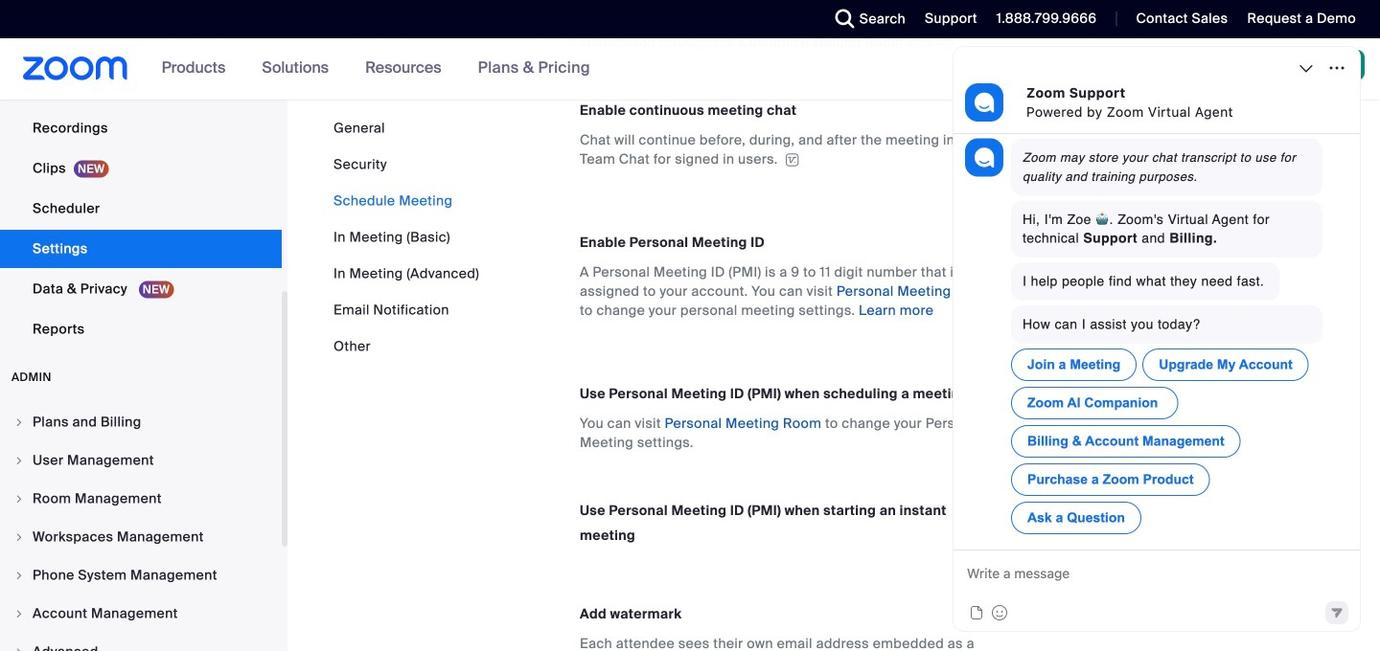 Task type: describe. For each thing, give the bounding box(es) containing it.
right image for seventh menu item from the bottom
[[13, 417, 25, 429]]

personal menu menu
[[0, 0, 282, 351]]

right image for sixth menu item from the top
[[13, 609, 25, 620]]

6 menu item from the top
[[0, 596, 282, 633]]

5 menu item from the top
[[0, 558, 282, 594]]

support version for enable continuous meeting chat image
[[783, 154, 802, 167]]

admin menu menu
[[0, 405, 282, 652]]

7 menu item from the top
[[0, 635, 282, 652]]

side navigation navigation
[[0, 0, 288, 652]]

meetings navigation
[[979, 38, 1380, 101]]

1 right image from the top
[[13, 455, 25, 467]]

4 right image from the top
[[13, 570, 25, 582]]

3 right image from the top
[[13, 532, 25, 544]]

1 menu item from the top
[[0, 405, 282, 441]]

5 right image from the top
[[13, 647, 25, 652]]

zoom logo image
[[23, 57, 128, 81]]



Task type: vqa. For each thing, say whether or not it's contained in the screenshot.
right icon to the bottom
yes



Task type: locate. For each thing, give the bounding box(es) containing it.
application
[[580, 131, 994, 169]]

4 menu item from the top
[[0, 520, 282, 556]]

menu bar
[[334, 119, 479, 357]]

2 menu item from the top
[[0, 443, 282, 479]]

right image
[[13, 455, 25, 467], [13, 494, 25, 505], [13, 532, 25, 544], [13, 570, 25, 582], [13, 647, 25, 652]]

3 menu item from the top
[[0, 481, 282, 518]]

2 right image from the top
[[13, 494, 25, 505]]

1 vertical spatial right image
[[13, 609, 25, 620]]

banner
[[0, 38, 1380, 101]]

0 vertical spatial right image
[[13, 417, 25, 429]]

product information navigation
[[147, 38, 605, 100]]

1 right image from the top
[[13, 417, 25, 429]]

menu item
[[0, 405, 282, 441], [0, 443, 282, 479], [0, 481, 282, 518], [0, 520, 282, 556], [0, 558, 282, 594], [0, 596, 282, 633], [0, 635, 282, 652]]

right image
[[13, 417, 25, 429], [13, 609, 25, 620]]

2 right image from the top
[[13, 609, 25, 620]]



